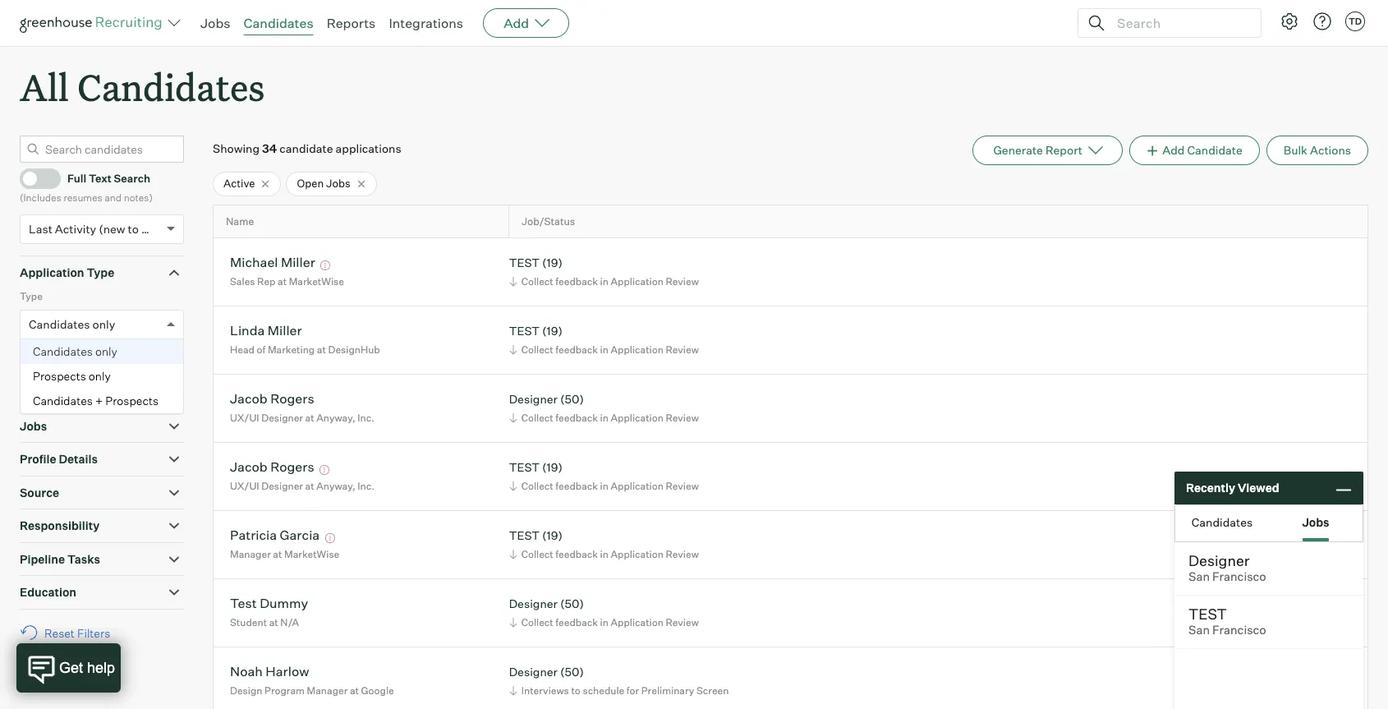 Task type: locate. For each thing, give the bounding box(es) containing it.
1 vertical spatial (50)
[[560, 597, 584, 611]]

test (19) collect feedback in application review
[[509, 256, 699, 288], [509, 324, 699, 356], [509, 461, 699, 492], [509, 529, 699, 560]]

4 collect from the top
[[522, 480, 554, 492]]

(19) for head of marketing at designhub
[[542, 324, 563, 338]]

jacob
[[230, 391, 268, 407], [230, 459, 268, 475]]

francisco for test
[[1213, 623, 1267, 638]]

2 san from the top
[[1189, 623, 1210, 638]]

san
[[1189, 569, 1210, 584], [1189, 623, 1210, 638]]

san inside designer san francisco
[[1189, 569, 1210, 584]]

francisco up 'test san francisco'
[[1213, 569, 1267, 584]]

details
[[59, 452, 98, 466]]

(19) for sales rep at marketwise
[[542, 256, 563, 270]]

6 collect feedback in application review link from the top
[[507, 615, 703, 630]]

2 collect feedback in application review link from the top
[[507, 342, 703, 357]]

list box containing candidates only
[[21, 339, 183, 413]]

designer (50) collect feedback in application review for dummy
[[509, 597, 699, 629]]

prospects inside prospects only option
[[33, 369, 86, 383]]

rep
[[257, 275, 276, 288]]

application for ux/ui designer at anyway, inc.
[[611, 412, 664, 424]]

only up prospects only option
[[95, 344, 117, 358]]

applications
[[336, 141, 402, 155]]

michael miller has been in application review for more than 5 days image
[[318, 261, 333, 271]]

0 vertical spatial manager
[[230, 548, 271, 560]]

candidates only inside option
[[33, 344, 117, 358]]

list box inside type element
[[21, 339, 183, 413]]

prospects for prospects only
[[33, 369, 86, 383]]

pipeline
[[20, 552, 65, 566]]

1 vertical spatial anyway,
[[317, 480, 356, 492]]

application for manager at marketwise
[[611, 548, 664, 560]]

jacob rogers has been in application review for more than 5 days image
[[317, 465, 332, 475]]

candidates
[[128, 353, 182, 366]]

to left old)
[[128, 222, 139, 236]]

add
[[504, 15, 529, 31], [1163, 143, 1185, 157]]

1 vertical spatial miller
[[268, 322, 302, 339]]

n/a
[[280, 616, 299, 629]]

at right marketing
[[317, 343, 326, 356]]

1 vertical spatial manager
[[307, 684, 348, 697]]

marketwise down 'garcia'
[[284, 548, 340, 560]]

test dummy link
[[230, 595, 308, 614]]

Exclude migrated candidates checkbox
[[23, 353, 34, 364]]

linda
[[230, 322, 265, 339]]

test (19) collect feedback in application review for sales rep at marketwise
[[509, 256, 699, 288]]

collect for head of marketing at designhub
[[522, 343, 554, 356]]

ux/ui
[[230, 412, 259, 424], [230, 480, 259, 492]]

1 (50) from the top
[[560, 392, 584, 406]]

none field inside type element
[[21, 310, 37, 338]]

1 vertical spatial ux/ui
[[230, 480, 259, 492]]

manager right program
[[307, 684, 348, 697]]

at down jacob rogers
[[305, 480, 314, 492]]

tasks
[[67, 552, 100, 566]]

to left schedule
[[571, 684, 581, 697]]

1 collect from the top
[[522, 275, 554, 288]]

job/status
[[522, 215, 575, 228]]

only for top candidates only option
[[92, 317, 115, 331]]

full
[[67, 172, 86, 185]]

0 vertical spatial miller
[[281, 254, 315, 271]]

open
[[297, 177, 324, 190]]

candidates
[[244, 15, 314, 31], [77, 62, 265, 111], [29, 317, 90, 331], [33, 344, 93, 358], [33, 393, 93, 407], [1192, 515, 1253, 529]]

candidates only option up exclude
[[29, 317, 115, 331]]

1 test (19) collect feedback in application review from the top
[[509, 256, 699, 288]]

1 vertical spatial inc.
[[358, 480, 375, 492]]

2 (50) from the top
[[560, 597, 584, 611]]

2 jacob from the top
[[230, 459, 268, 475]]

candidates up prospects only
[[33, 344, 93, 358]]

1 (19) from the top
[[542, 256, 563, 270]]

candidates down recently viewed
[[1192, 515, 1253, 529]]

jacob rogers link down 'of'
[[230, 391, 314, 410]]

None field
[[21, 310, 37, 338]]

jacob inside jacob rogers ux/ui designer at anyway, inc.
[[230, 391, 268, 407]]

at inside noah harlow design program manager at google
[[350, 684, 359, 697]]

francisco
[[1213, 569, 1267, 584], [1213, 623, 1267, 638]]

candidates only up exclude
[[29, 317, 115, 331]]

last
[[29, 222, 52, 236]]

recently
[[1187, 481, 1236, 495]]

miller
[[281, 254, 315, 271], [268, 322, 302, 339]]

4 in from the top
[[600, 480, 609, 492]]

1 rogers from the top
[[271, 391, 314, 407]]

type down application type
[[20, 290, 43, 303]]

jacob for jacob rogers
[[230, 459, 268, 475]]

francisco inside 'test san francisco'
[[1213, 623, 1267, 638]]

francisco inside designer san francisco
[[1213, 569, 1267, 584]]

jacob rogers link up ux/ui designer at anyway, inc.
[[230, 459, 314, 478]]

1 vertical spatial only
[[95, 344, 117, 358]]

manager at marketwise
[[230, 548, 340, 560]]

candidates only up prospects only
[[33, 344, 117, 358]]

jacob for jacob rogers ux/ui designer at anyway, inc.
[[230, 391, 268, 407]]

2 ux/ui from the top
[[230, 480, 259, 492]]

designer (50) collect feedback in application review
[[509, 392, 699, 424], [509, 597, 699, 629]]

checkmark image
[[27, 172, 39, 183]]

feedback for manager at marketwise
[[556, 548, 598, 560]]

candidates only option
[[29, 317, 115, 331], [21, 339, 183, 364]]

test
[[509, 256, 540, 270], [509, 324, 540, 338], [509, 461, 540, 475], [509, 529, 540, 543], [1189, 605, 1228, 623]]

rogers inside jacob rogers ux/ui designer at anyway, inc.
[[271, 391, 314, 407]]

rogers for jacob rogers ux/ui designer at anyway, inc.
[[271, 391, 314, 407]]

miller up marketing
[[268, 322, 302, 339]]

only up migrated
[[92, 317, 115, 331]]

5 in from the top
[[600, 548, 609, 560]]

1 horizontal spatial add
[[1163, 143, 1185, 157]]

at inside test dummy student at n/a
[[269, 616, 278, 629]]

in for sales rep at marketwise
[[600, 275, 609, 288]]

6 review from the top
[[666, 616, 699, 629]]

miller inside linda miller head of marketing at designhub
[[268, 322, 302, 339]]

greenhouse recruiting image
[[20, 13, 168, 33]]

test for manager at marketwise
[[509, 529, 540, 543]]

0 vertical spatial francisco
[[1213, 569, 1267, 584]]

5 review from the top
[[666, 548, 699, 560]]

test inside 'test san francisco'
[[1189, 605, 1228, 623]]

notes)
[[124, 192, 153, 204]]

marketwise
[[289, 275, 344, 288], [284, 548, 340, 560]]

add button
[[483, 8, 570, 38]]

jacob down the head
[[230, 391, 268, 407]]

candidates down jobs link
[[77, 62, 265, 111]]

1 vertical spatial jacob rogers link
[[230, 459, 314, 478]]

1 francisco from the top
[[1213, 569, 1267, 584]]

3 feedback from the top
[[556, 412, 598, 424]]

1 vertical spatial add
[[1163, 143, 1185, 157]]

only down migrated
[[89, 369, 111, 383]]

1 in from the top
[[600, 275, 609, 288]]

0 vertical spatial jacob
[[230, 391, 268, 407]]

1 vertical spatial candidates only
[[33, 344, 117, 358]]

at
[[278, 275, 287, 288], [317, 343, 326, 356], [305, 412, 314, 424], [305, 480, 314, 492], [273, 548, 282, 560], [269, 616, 278, 629], [350, 684, 359, 697]]

san inside 'test san francisco'
[[1189, 623, 1210, 638]]

3 (50) from the top
[[560, 665, 584, 679]]

0 vertical spatial (50)
[[560, 392, 584, 406]]

jacob rogers link
[[230, 391, 314, 410], [230, 459, 314, 478]]

5 feedback from the top
[[556, 548, 598, 560]]

1 vertical spatial designer (50) collect feedback in application review
[[509, 597, 699, 629]]

feedback for ux/ui designer at anyway, inc.
[[556, 412, 598, 424]]

to for old)
[[128, 222, 139, 236]]

5 collect from the top
[[522, 548, 554, 560]]

manager inside noah harlow design program manager at google
[[307, 684, 348, 697]]

2 jacob rogers link from the top
[[230, 459, 314, 478]]

1 vertical spatial rogers
[[271, 459, 314, 475]]

candidates up exclude
[[29, 317, 90, 331]]

4 test (19) collect feedback in application review from the top
[[509, 529, 699, 560]]

text
[[89, 172, 112, 185]]

1 vertical spatial francisco
[[1213, 623, 1267, 638]]

0 vertical spatial type
[[87, 265, 114, 279]]

1 horizontal spatial manager
[[307, 684, 348, 697]]

(50)
[[560, 392, 584, 406], [560, 597, 584, 611], [560, 665, 584, 679]]

1 vertical spatial to
[[571, 684, 581, 697]]

jobs
[[201, 15, 231, 31], [326, 177, 351, 190], [123, 382, 147, 395], [20, 419, 47, 433], [1303, 515, 1330, 529]]

0 vertical spatial to
[[128, 222, 139, 236]]

old)
[[141, 222, 163, 236]]

bulk actions
[[1284, 143, 1352, 157]]

(50) inside designer (50) interviews to schedule for preliminary screen
[[560, 665, 584, 679]]

anyway, down jacob rogers has been in application review for more than 5 days image
[[317, 480, 356, 492]]

application for student at n/a
[[611, 616, 664, 629]]

review for student at n/a
[[666, 616, 699, 629]]

at left n/a
[[269, 616, 278, 629]]

showing 34 candidate applications
[[213, 141, 402, 155]]

garcia
[[280, 527, 320, 544]]

ux/ui down jacob rogers
[[230, 480, 259, 492]]

0 vertical spatial rogers
[[271, 391, 314, 407]]

patricia garcia
[[230, 527, 320, 544]]

designer inside designer (50) interviews to schedule for preliminary screen
[[509, 665, 558, 679]]

configure image
[[1280, 12, 1300, 31]]

0 vertical spatial anyway,
[[317, 412, 356, 424]]

candidates only option up on
[[21, 339, 183, 364]]

0 vertical spatial add
[[504, 15, 529, 31]]

feedback
[[556, 275, 598, 288], [556, 343, 598, 356], [556, 412, 598, 424], [556, 480, 598, 492], [556, 548, 598, 560], [556, 616, 598, 629]]

td button
[[1346, 12, 1366, 31]]

test (19) collect feedback in application review for head of marketing at designhub
[[509, 324, 699, 356]]

michael
[[230, 254, 278, 271]]

candidates only
[[29, 317, 115, 331], [33, 344, 117, 358]]

education
[[20, 585, 76, 599]]

0 vertical spatial inc.
[[358, 412, 375, 424]]

2 francisco from the top
[[1213, 623, 1267, 638]]

2 review from the top
[[666, 343, 699, 356]]

type down "last activity (new to old)" 'option' at the left of page
[[87, 265, 114, 279]]

candidates only for top candidates only option
[[29, 317, 115, 331]]

jacob up ux/ui designer at anyway, inc.
[[230, 459, 268, 475]]

on
[[92, 382, 104, 395]]

manager down patricia on the bottom of the page
[[230, 548, 271, 560]]

filters
[[77, 626, 110, 640]]

1 review from the top
[[666, 275, 699, 288]]

san for test
[[1189, 623, 1210, 638]]

1 horizontal spatial to
[[571, 684, 581, 697]]

candidates + prospects
[[33, 393, 159, 407]]

linda miller link
[[230, 322, 302, 341]]

noah harlow link
[[230, 664, 309, 682]]

feedback for head of marketing at designhub
[[556, 343, 598, 356]]

2 (19) from the top
[[542, 324, 563, 338]]

6 feedback from the top
[[556, 616, 598, 629]]

application type
[[20, 265, 114, 279]]

list box
[[21, 339, 183, 413]]

at up jacob rogers
[[305, 412, 314, 424]]

open jobs
[[297, 177, 351, 190]]

to inside designer (50) interviews to schedule for preliminary screen
[[571, 684, 581, 697]]

3 in from the top
[[600, 412, 609, 424]]

0 vertical spatial candidates only option
[[29, 317, 115, 331]]

2 designer (50) collect feedback in application review from the top
[[509, 597, 699, 629]]

1 anyway, from the top
[[317, 412, 356, 424]]

student
[[230, 616, 267, 629]]

add inside popup button
[[504, 15, 529, 31]]

1 feedback from the top
[[556, 275, 598, 288]]

active
[[224, 177, 255, 190]]

at left google
[[350, 684, 359, 697]]

4 feedback from the top
[[556, 480, 598, 492]]

reports link
[[327, 15, 376, 31]]

0 vertical spatial designer (50) collect feedback in application review
[[509, 392, 699, 424]]

add for add
[[504, 15, 529, 31]]

3 test (19) collect feedback in application review from the top
[[509, 461, 699, 492]]

miller for linda
[[268, 322, 302, 339]]

san down designer san francisco
[[1189, 623, 1210, 638]]

2 in from the top
[[600, 343, 609, 356]]

0 vertical spatial jacob rogers link
[[230, 391, 314, 410]]

ux/ui inside jacob rogers ux/ui designer at anyway, inc.
[[230, 412, 259, 424]]

2 feedback from the top
[[556, 343, 598, 356]]

activity
[[55, 222, 96, 236]]

1 vertical spatial type
[[20, 290, 43, 303]]

1 ux/ui from the top
[[230, 412, 259, 424]]

candidate reports are now available! apply filters and select "view in app" element
[[973, 136, 1123, 165]]

1 vertical spatial jacob
[[230, 459, 268, 475]]

1 jacob rogers link from the top
[[230, 391, 314, 410]]

1 vertical spatial san
[[1189, 623, 1210, 638]]

1 jacob from the top
[[230, 391, 268, 407]]

1 designer (50) collect feedback in application review from the top
[[509, 392, 699, 424]]

collect
[[522, 275, 554, 288], [522, 343, 554, 356], [522, 412, 554, 424], [522, 480, 554, 492], [522, 548, 554, 560], [522, 616, 554, 629]]

anyway, up jacob rogers has been in application review for more than 5 days image
[[317, 412, 356, 424]]

3 review from the top
[[666, 412, 699, 424]]

profile details
[[20, 452, 98, 466]]

2 collect from the top
[[522, 343, 554, 356]]

dummy
[[260, 595, 308, 612]]

1 inc. from the top
[[358, 412, 375, 424]]

prospects for prospects on no jobs
[[40, 382, 90, 395]]

6 in from the top
[[600, 616, 609, 629]]

2 vertical spatial only
[[89, 369, 111, 383]]

exclude migrated candidates
[[40, 353, 182, 366]]

candidates only for the bottom candidates only option
[[33, 344, 117, 358]]

0 horizontal spatial to
[[128, 222, 139, 236]]

Search candidates field
[[20, 136, 184, 163]]

ux/ui up jacob rogers
[[230, 412, 259, 424]]

review
[[666, 275, 699, 288], [666, 343, 699, 356], [666, 412, 699, 424], [666, 480, 699, 492], [666, 548, 699, 560], [666, 616, 699, 629]]

marketwise down the michael miller has been in application review for more than 5 days icon
[[289, 275, 344, 288]]

francisco down designer san francisco
[[1213, 623, 1267, 638]]

feedback for student at n/a
[[556, 616, 598, 629]]

test
[[230, 595, 257, 612]]

0 vertical spatial candidates only
[[29, 317, 115, 331]]

viewed
[[1238, 481, 1280, 495]]

(19) for manager at marketwise
[[542, 529, 563, 543]]

tab list
[[1176, 505, 1363, 542]]

4 collect feedback in application review link from the top
[[507, 478, 703, 494]]

(50) for test dummy
[[560, 597, 584, 611]]

review for sales rep at marketwise
[[666, 275, 699, 288]]

0 horizontal spatial add
[[504, 15, 529, 31]]

1 san from the top
[[1189, 569, 1210, 584]]

san up 'test san francisco'
[[1189, 569, 1210, 584]]

1 vertical spatial marketwise
[[284, 548, 340, 560]]

(new
[[99, 222, 125, 236]]

+
[[95, 393, 103, 407]]

in
[[600, 275, 609, 288], [600, 343, 609, 356], [600, 412, 609, 424], [600, 480, 609, 492], [600, 548, 609, 560], [600, 616, 609, 629]]

0 vertical spatial only
[[92, 317, 115, 331]]

0 vertical spatial ux/ui
[[230, 412, 259, 424]]

6 collect from the top
[[522, 616, 554, 629]]

rogers up ux/ui designer at anyway, inc.
[[271, 459, 314, 475]]

add for add candidate
[[1163, 143, 1185, 157]]

to
[[128, 222, 139, 236], [571, 684, 581, 697]]

4 (19) from the top
[[542, 529, 563, 543]]

2 rogers from the top
[[271, 459, 314, 475]]

miller up sales rep at marketwise
[[281, 254, 315, 271]]

type
[[87, 265, 114, 279], [20, 290, 43, 303]]

3 collect from the top
[[522, 412, 554, 424]]

collect for ux/ui designer at anyway, inc.
[[522, 412, 554, 424]]

2 test (19) collect feedback in application review from the top
[[509, 324, 699, 356]]

rogers down marketing
[[271, 391, 314, 407]]

at down patricia garcia link
[[273, 548, 282, 560]]

2 vertical spatial (50)
[[560, 665, 584, 679]]

0 vertical spatial san
[[1189, 569, 1210, 584]]

4 review from the top
[[666, 480, 699, 492]]



Task type: vqa. For each thing, say whether or not it's contained in the screenshot.
1
no



Task type: describe. For each thing, give the bounding box(es) containing it.
(includes
[[20, 192, 61, 204]]

no
[[107, 382, 121, 395]]

at inside linda miller head of marketing at designhub
[[317, 343, 326, 356]]

design
[[230, 684, 263, 697]]

interviews to schedule for preliminary screen link
[[507, 683, 733, 698]]

exclude
[[40, 353, 79, 366]]

preliminary
[[642, 684, 695, 697]]

jobs link
[[201, 15, 231, 31]]

34
[[262, 141, 277, 155]]

jacob rogers ux/ui designer at anyway, inc.
[[230, 391, 375, 424]]

noah harlow design program manager at google
[[230, 664, 394, 697]]

jacob rogers
[[230, 459, 314, 475]]

michael miller
[[230, 254, 315, 271]]

program
[[265, 684, 305, 697]]

generate report
[[994, 143, 1083, 157]]

designer (50) collect feedback in application review for rogers
[[509, 392, 699, 424]]

report
[[1046, 143, 1083, 157]]

screen
[[697, 684, 729, 697]]

Search text field
[[1113, 11, 1247, 35]]

in for student at n/a
[[600, 616, 609, 629]]

recently viewed
[[1187, 481, 1280, 495]]

reports
[[327, 15, 376, 31]]

test dummy student at n/a
[[230, 595, 308, 629]]

search
[[114, 172, 150, 185]]

actions
[[1311, 143, 1352, 157]]

collect for manager at marketwise
[[522, 548, 554, 560]]

reset filters button
[[20, 618, 119, 648]]

candidate
[[1188, 143, 1243, 157]]

all
[[20, 62, 69, 111]]

candidates link
[[244, 15, 314, 31]]

name
[[226, 215, 254, 228]]

generate
[[994, 143, 1044, 157]]

patricia garcia link
[[230, 527, 320, 546]]

0 horizontal spatial type
[[20, 290, 43, 303]]

linda miller head of marketing at designhub
[[230, 322, 380, 356]]

only for prospects only option
[[89, 369, 111, 383]]

add candidate
[[1163, 143, 1243, 157]]

collect for sales rep at marketwise
[[522, 275, 554, 288]]

type element
[[20, 289, 184, 414]]

2 inc. from the top
[[358, 480, 375, 492]]

td button
[[1343, 8, 1369, 35]]

noah
[[230, 664, 263, 680]]

google
[[361, 684, 394, 697]]

feedback for sales rep at marketwise
[[556, 275, 598, 288]]

designer inside jacob rogers ux/ui designer at anyway, inc.
[[262, 412, 303, 424]]

profile
[[20, 452, 56, 466]]

designer (50) interviews to schedule for preliminary screen
[[509, 665, 729, 697]]

patricia garcia has been in application review for more than 5 days image
[[323, 534, 337, 544]]

in for manager at marketwise
[[600, 548, 609, 560]]

at inside jacob rogers ux/ui designer at anyway, inc.
[[305, 412, 314, 424]]

responsibility
[[20, 519, 100, 533]]

tab list containing candidates
[[1176, 505, 1363, 542]]

test san francisco
[[1189, 605, 1267, 638]]

1 horizontal spatial type
[[87, 265, 114, 279]]

review for ux/ui designer at anyway, inc.
[[666, 412, 699, 424]]

anyway, inside jacob rogers ux/ui designer at anyway, inc.
[[317, 412, 356, 424]]

marketing
[[268, 343, 315, 356]]

bulk actions link
[[1267, 136, 1369, 165]]

3 collect feedback in application review link from the top
[[507, 410, 703, 426]]

review for head of marketing at designhub
[[666, 343, 699, 356]]

candidates + prospects option
[[21, 388, 183, 413]]

and
[[105, 192, 122, 204]]

1 vertical spatial candidates only option
[[21, 339, 183, 364]]

(50) for noah harlow
[[560, 665, 584, 679]]

application for head of marketing at designhub
[[611, 343, 664, 356]]

of
[[257, 343, 266, 356]]

prospects inside the candidates + prospects option
[[105, 393, 159, 407]]

test for sales rep at marketwise
[[509, 256, 540, 270]]

prospects only
[[33, 369, 111, 383]]

for
[[627, 684, 639, 697]]

resumes
[[64, 192, 102, 204]]

miller for michael
[[281, 254, 315, 271]]

interviews
[[522, 684, 569, 697]]

designer san francisco
[[1189, 551, 1267, 584]]

head
[[230, 343, 255, 356]]

inc. inside jacob rogers ux/ui designer at anyway, inc.
[[358, 412, 375, 424]]

0 vertical spatial marketwise
[[289, 275, 344, 288]]

2 anyway, from the top
[[317, 480, 356, 492]]

integrations link
[[389, 15, 464, 31]]

test (19) collect feedback in application review for manager at marketwise
[[509, 529, 699, 560]]

in for ux/ui designer at anyway, inc.
[[600, 412, 609, 424]]

test for head of marketing at designhub
[[509, 324, 540, 338]]

harlow
[[266, 664, 309, 680]]

collect for student at n/a
[[522, 616, 554, 629]]

bulk
[[1284, 143, 1308, 157]]

migrated
[[82, 353, 126, 366]]

prospects on no jobs
[[40, 382, 147, 395]]

3 (19) from the top
[[542, 461, 563, 475]]

only for the bottom candidates only option
[[95, 344, 117, 358]]

application for sales rep at marketwise
[[611, 275, 664, 288]]

san for designer
[[1189, 569, 1210, 584]]

1 collect feedback in application review link from the top
[[507, 274, 703, 289]]

td
[[1349, 16, 1363, 27]]

all candidates
[[20, 62, 265, 111]]

francisco for designer
[[1213, 569, 1267, 584]]

integrations
[[389, 15, 464, 31]]

source
[[20, 485, 59, 499]]

full text search (includes resumes and notes)
[[20, 172, 153, 204]]

designer inside designer san francisco
[[1189, 551, 1250, 569]]

showing
[[213, 141, 260, 155]]

designhub
[[328, 343, 380, 356]]

pipeline tasks
[[20, 552, 100, 566]]

michael miller link
[[230, 254, 315, 273]]

candidates down prospects only
[[33, 393, 93, 407]]

last activity (new to old) option
[[29, 222, 163, 236]]

rogers for jacob rogers
[[271, 459, 314, 475]]

sales
[[230, 275, 255, 288]]

schedule
[[583, 684, 625, 697]]

in for head of marketing at designhub
[[600, 343, 609, 356]]

review for manager at marketwise
[[666, 548, 699, 560]]

generate report button
[[973, 136, 1123, 165]]

reset
[[44, 626, 75, 640]]

sales rep at marketwise
[[230, 275, 344, 288]]

candidates right jobs link
[[244, 15, 314, 31]]

to for schedule
[[571, 684, 581, 697]]

at right rep
[[278, 275, 287, 288]]

(50) for jacob rogers
[[560, 392, 584, 406]]

5 collect feedback in application review link from the top
[[507, 546, 703, 562]]

patricia
[[230, 527, 277, 544]]

prospects only option
[[21, 364, 183, 388]]

last activity (new to old)
[[29, 222, 163, 236]]

0 horizontal spatial manager
[[230, 548, 271, 560]]



